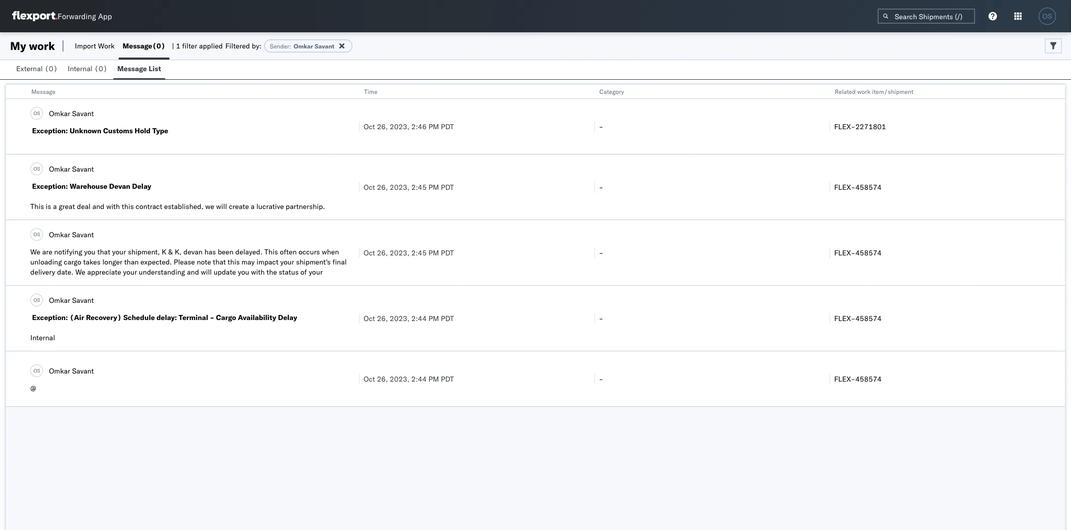 Task type: describe. For each thing, give the bounding box(es) containing it.
and inside we are notifying you that your shipment, k & k, devan has been delayed. this often occurs when unloading cargo takes longer than expected. please note that this may impact your shipment's final delivery date. we appreciate your understanding and will update you with the status of your shipment as soon as possible.
[[187, 268, 199, 277]]

lucrative
[[256, 202, 284, 211]]

(0) for message (0)
[[152, 41, 165, 50]]

26, for we
[[377, 248, 388, 257]]

forwarding
[[58, 11, 96, 21]]

1 vertical spatial that
[[213, 258, 226, 266]]

exception: for exception: unknown customs hold type
[[32, 126, 68, 135]]

your down than
[[123, 268, 137, 277]]

message (0)
[[123, 41, 165, 50]]

forwarding app
[[58, 11, 112, 21]]

4 o s from the top
[[33, 297, 40, 303]]

internal for internal (0)
[[68, 64, 92, 73]]

0 vertical spatial that
[[97, 247, 110, 256]]

omkar savant for exception:
[[49, 109, 94, 118]]

2 458574 from the top
[[856, 248, 882, 257]]

by:
[[252, 41, 262, 50]]

of
[[301, 268, 307, 277]]

create
[[229, 202, 249, 211]]

date.
[[57, 268, 73, 277]]

availability
[[238, 313, 276, 322]]

26, for @
[[377, 374, 388, 383]]

shipment,
[[128, 247, 160, 256]]

time
[[364, 88, 377, 95]]

os button
[[1036, 5, 1059, 28]]

update
[[214, 268, 236, 277]]

than
[[124, 258, 139, 266]]

my work
[[10, 39, 55, 53]]

forwarding app link
[[12, 11, 112, 21]]

message list
[[117, 64, 161, 73]]

(0) for external (0)
[[45, 64, 58, 73]]

2023, for @
[[390, 374, 410, 383]]

4 o from the top
[[33, 297, 37, 303]]

cargo
[[216, 313, 236, 322]]

notifying
[[54, 247, 82, 256]]

please
[[174, 258, 195, 266]]

(0) for internal (0)
[[94, 64, 107, 73]]

sender
[[270, 42, 289, 50]]

been
[[218, 247, 234, 256]]

0 vertical spatial you
[[84, 247, 96, 256]]

o s for we
[[33, 231, 40, 237]]

1 horizontal spatial we
[[75, 268, 85, 277]]

o s for exception:
[[33, 110, 40, 116]]

exception: (air recovery) schedule delay: terminal - cargo availability delay
[[32, 313, 297, 322]]

delivery
[[30, 268, 55, 277]]

4 omkar savant from the top
[[49, 296, 94, 305]]

omkar savant for @
[[49, 366, 94, 375]]

4 s from the top
[[37, 297, 40, 303]]

oct 26, 2023, 2:46 pm pdt
[[364, 122, 454, 131]]

3 flex- 458574 from the top
[[834, 314, 882, 323]]

unknown
[[70, 126, 101, 135]]

great
[[59, 202, 75, 211]]

2:46
[[411, 122, 427, 131]]

category
[[599, 88, 624, 95]]

0 vertical spatial with
[[106, 202, 120, 211]]

contract
[[136, 202, 162, 211]]

o s for @
[[33, 368, 40, 374]]

shipment
[[30, 278, 60, 287]]

oct for exception:
[[364, 122, 375, 131]]

pm for exception:
[[429, 122, 439, 131]]

&
[[168, 247, 173, 256]]

warehouse
[[70, 182, 107, 191]]

impact
[[257, 258, 278, 266]]

2 flex- from the top
[[834, 183, 856, 191]]

pm for we
[[429, 248, 439, 257]]

internal for internal
[[30, 333, 55, 342]]

list
[[149, 64, 161, 73]]

shipment's
[[296, 258, 331, 266]]

message for (0)
[[123, 41, 152, 50]]

this inside we are notifying you that your shipment, k & k, devan has been delayed. this often occurs when unloading cargo takes longer than expected. please note that this may impact your shipment's final delivery date. we appreciate your understanding and will update you with the status of your shipment as soon as possible.
[[264, 247, 278, 256]]

4 pdt from the top
[[441, 314, 454, 323]]

0 vertical spatial delay
[[132, 182, 151, 191]]

terminal
[[179, 313, 208, 322]]

resize handle column header for time
[[582, 84, 594, 408]]

|
[[172, 41, 174, 50]]

established,
[[164, 202, 204, 211]]

2 omkar savant from the top
[[49, 164, 94, 173]]

external (0)
[[16, 64, 58, 73]]

internal (0)
[[68, 64, 107, 73]]

devan
[[183, 247, 203, 256]]

understanding
[[139, 268, 185, 277]]

hold
[[135, 126, 151, 135]]

has
[[204, 247, 216, 256]]

0 vertical spatial will
[[216, 202, 227, 211]]

0 horizontal spatial this
[[30, 202, 44, 211]]

exception: unknown customs hold type
[[32, 126, 168, 135]]

occurs
[[299, 247, 320, 256]]

4 flex- from the top
[[834, 314, 856, 323]]

unloading
[[30, 258, 62, 266]]

filter
[[182, 41, 197, 50]]

s for exception:
[[37, 110, 40, 116]]

1 2:45 from the top
[[411, 183, 427, 191]]

delay:
[[157, 313, 177, 322]]

s for we
[[37, 231, 40, 237]]

devan
[[109, 182, 130, 191]]

your down often
[[280, 258, 294, 266]]

1 as from the left
[[62, 278, 69, 287]]

this is a great deal and with this contract established, we will create a lucrative partnership.
[[30, 202, 325, 211]]

message list button
[[113, 60, 165, 79]]

work for my
[[29, 39, 55, 53]]

:
[[289, 42, 291, 50]]

note
[[197, 258, 211, 266]]

k,
[[175, 247, 182, 256]]

4 flex- 458574 from the top
[[834, 374, 882, 383]]

we
[[205, 202, 214, 211]]

are
[[42, 247, 52, 256]]

recovery)
[[86, 313, 122, 322]]

2 s from the top
[[37, 166, 40, 172]]

1 horizontal spatial you
[[238, 268, 249, 277]]

1 2:44 from the top
[[411, 314, 427, 323]]

import work button
[[71, 32, 119, 60]]

os
[[1043, 12, 1052, 20]]

this inside we are notifying you that your shipment, k & k, devan has been delayed. this often occurs when unloading cargo takes longer than expected. please note that this may impact your shipment's final delivery date. we appreciate your understanding and will update you with the status of your shipment as soon as possible.
[[228, 258, 240, 266]]

4 2023, from the top
[[390, 314, 410, 323]]

my
[[10, 39, 26, 53]]

26, for exception:
[[377, 122, 388, 131]]

2 oct 26, 2023, 2:44 pm pdt from the top
[[364, 374, 454, 383]]

flex- for @
[[834, 374, 856, 383]]

delayed.
[[235, 247, 263, 256]]

external
[[16, 64, 43, 73]]

sender : omkar savant
[[270, 42, 335, 50]]

related work item/shipment
[[835, 88, 914, 95]]

final
[[333, 258, 347, 266]]

your down shipment's
[[309, 268, 323, 277]]

status
[[279, 268, 299, 277]]

4 pm from the top
[[429, 314, 439, 323]]

2 a from the left
[[251, 202, 255, 211]]

flex- 2271801
[[834, 122, 886, 131]]

app
[[98, 11, 112, 21]]

takes
[[83, 258, 101, 266]]

appreciate
[[87, 268, 121, 277]]

pdt for we
[[441, 248, 454, 257]]



Task type: vqa. For each thing, say whether or not it's contained in the screenshot.
1st Departed from the top
no



Task type: locate. For each thing, give the bounding box(es) containing it.
s for @
[[37, 368, 40, 374]]

3 o from the top
[[33, 231, 37, 237]]

with left the at left
[[251, 268, 265, 277]]

1 pdt from the top
[[441, 122, 454, 131]]

1 vertical spatial oct 26, 2023, 2:45 pm pdt
[[364, 248, 454, 257]]

we are notifying you that your shipment, k & k, devan has been delayed. this often occurs when unloading cargo takes longer than expected. please note that this may impact your shipment's final delivery date. we appreciate your understanding and will update you with the status of your shipment as soon as possible.
[[30, 247, 347, 287]]

work right related
[[857, 88, 871, 95]]

omkar
[[294, 42, 313, 50], [49, 109, 70, 118], [49, 164, 70, 173], [49, 230, 70, 239], [49, 296, 70, 305], [49, 366, 70, 375]]

delay right availability
[[278, 313, 297, 322]]

work up external (0)
[[29, 39, 55, 53]]

work
[[98, 41, 115, 50]]

1 2023, from the top
[[390, 122, 410, 131]]

exception: warehouse devan delay
[[32, 182, 151, 191]]

we left are
[[30, 247, 40, 256]]

1 exception: from the top
[[32, 126, 68, 135]]

is
[[46, 202, 51, 211]]

cargo
[[64, 258, 81, 266]]

flexport. image
[[12, 11, 58, 21]]

s
[[37, 110, 40, 116], [37, 166, 40, 172], [37, 231, 40, 237], [37, 297, 40, 303], [37, 368, 40, 374]]

2 flex- 458574 from the top
[[834, 248, 882, 257]]

1 horizontal spatial this
[[228, 258, 240, 266]]

3 omkar savant from the top
[[49, 230, 94, 239]]

this left is
[[30, 202, 44, 211]]

message down external (0) button
[[31, 88, 56, 95]]

1 s from the top
[[37, 110, 40, 116]]

0 horizontal spatial (0)
[[45, 64, 58, 73]]

5 oct from the top
[[364, 374, 375, 383]]

4 458574 from the top
[[856, 374, 882, 383]]

pdt for exception:
[[441, 122, 454, 131]]

1 vertical spatial oct 26, 2023, 2:44 pm pdt
[[364, 374, 454, 383]]

2 resize handle column header from the left
[[582, 84, 594, 408]]

1 vertical spatial this
[[264, 247, 278, 256]]

3 flex- from the top
[[834, 248, 856, 257]]

import
[[75, 41, 96, 50]]

o for exception:
[[33, 110, 37, 116]]

message left list
[[117, 64, 147, 73]]

delay
[[132, 182, 151, 191], [278, 313, 297, 322]]

0 horizontal spatial will
[[201, 268, 212, 277]]

5 s from the top
[[37, 368, 40, 374]]

this left contract
[[122, 202, 134, 211]]

work
[[29, 39, 55, 53], [857, 88, 871, 95]]

deal
[[77, 202, 91, 211]]

work for related
[[857, 88, 871, 95]]

your up longer
[[112, 247, 126, 256]]

1 horizontal spatial this
[[264, 247, 278, 256]]

1 flex- 458574 from the top
[[834, 183, 882, 191]]

1 vertical spatial you
[[238, 268, 249, 277]]

as down "date."
[[62, 278, 69, 287]]

3 2023, from the top
[[390, 248, 410, 257]]

that up update
[[213, 258, 226, 266]]

2271801
[[856, 122, 886, 131]]

flex- for we
[[834, 248, 856, 257]]

0 vertical spatial this
[[122, 202, 134, 211]]

resize handle column header for category
[[818, 84, 830, 408]]

1 horizontal spatial internal
[[68, 64, 92, 73]]

possible.
[[98, 278, 127, 287]]

5 pdt from the top
[[441, 374, 454, 383]]

this up impact
[[264, 247, 278, 256]]

exception: for exception: (air recovery) schedule delay: terminal - cargo availability delay
[[32, 313, 68, 322]]

0 horizontal spatial a
[[53, 202, 57, 211]]

item/shipment
[[872, 88, 914, 95]]

0 horizontal spatial we
[[30, 247, 40, 256]]

5 omkar savant from the top
[[49, 366, 94, 375]]

2 2023, from the top
[[390, 183, 410, 191]]

2 as from the left
[[89, 278, 96, 287]]

expected.
[[141, 258, 172, 266]]

will inside we are notifying you that your shipment, k & k, devan has been delayed. this often occurs when unloading cargo takes longer than expected. please note that this may impact your shipment's final delivery date. we appreciate your understanding and will update you with the status of your shipment as soon as possible.
[[201, 268, 212, 277]]

5 2023, from the top
[[390, 374, 410, 383]]

3 458574 from the top
[[856, 314, 882, 323]]

applied
[[199, 41, 223, 50]]

oct 26, 2023, 2:44 pm pdt
[[364, 314, 454, 323], [364, 374, 454, 383]]

2023, for exception:
[[390, 122, 410, 131]]

external (0) button
[[12, 60, 64, 79]]

0 vertical spatial message
[[123, 41, 152, 50]]

3 26, from the top
[[377, 248, 388, 257]]

2 2:44 from the top
[[411, 374, 427, 383]]

4 26, from the top
[[377, 314, 388, 323]]

3 resize handle column header from the left
[[818, 84, 830, 408]]

internal
[[68, 64, 92, 73], [30, 333, 55, 342]]

2 pdt from the top
[[441, 183, 454, 191]]

1 pm from the top
[[429, 122, 439, 131]]

exception: up is
[[32, 182, 68, 191]]

when
[[322, 247, 339, 256]]

oct for we
[[364, 248, 375, 257]]

0 horizontal spatial with
[[106, 202, 120, 211]]

2 26, from the top
[[377, 183, 388, 191]]

1 flex- from the top
[[834, 122, 856, 131]]

0 vertical spatial oct 26, 2023, 2:44 pm pdt
[[364, 314, 454, 323]]

3 oct from the top
[[364, 248, 375, 257]]

exception: left (air
[[32, 313, 68, 322]]

related
[[835, 88, 856, 95]]

o for we
[[33, 231, 37, 237]]

1 horizontal spatial that
[[213, 258, 226, 266]]

o s
[[33, 110, 40, 116], [33, 166, 40, 172], [33, 231, 40, 237], [33, 297, 40, 303], [33, 368, 40, 374]]

3 s from the top
[[37, 231, 40, 237]]

1 o s from the top
[[33, 110, 40, 116]]

will down note at left
[[201, 268, 212, 277]]

(0) right external on the left top
[[45, 64, 58, 73]]

message up message list
[[123, 41, 152, 50]]

1 vertical spatial this
[[228, 258, 240, 266]]

message inside button
[[117, 64, 147, 73]]

and
[[92, 202, 104, 211], [187, 268, 199, 277]]

message for list
[[117, 64, 147, 73]]

with
[[106, 202, 120, 211], [251, 268, 265, 277]]

1 horizontal spatial as
[[89, 278, 96, 287]]

we
[[30, 247, 40, 256], [75, 268, 85, 277]]

2 o from the top
[[33, 166, 37, 172]]

1 omkar savant from the top
[[49, 109, 94, 118]]

may
[[242, 258, 255, 266]]

oct for @
[[364, 374, 375, 383]]

2 oct 26, 2023, 2:45 pm pdt from the top
[[364, 248, 454, 257]]

soon
[[71, 278, 87, 287]]

2023, for we
[[390, 248, 410, 257]]

5 flex- from the top
[[834, 374, 856, 383]]

this
[[122, 202, 134, 211], [228, 258, 240, 266]]

as right 'soon'
[[89, 278, 96, 287]]

0 vertical spatial 2:44
[[411, 314, 427, 323]]

type
[[152, 126, 168, 135]]

2 exception: from the top
[[32, 182, 68, 191]]

o
[[33, 110, 37, 116], [33, 166, 37, 172], [33, 231, 37, 237], [33, 297, 37, 303], [33, 368, 37, 374]]

with down devan
[[106, 202, 120, 211]]

Search Shipments (/) text field
[[878, 9, 975, 24]]

4 oct from the top
[[364, 314, 375, 323]]

partnership.
[[286, 202, 325, 211]]

exception:
[[32, 126, 68, 135], [32, 182, 68, 191], [32, 313, 68, 322]]

internal inside button
[[68, 64, 92, 73]]

0 horizontal spatial as
[[62, 278, 69, 287]]

0 horizontal spatial you
[[84, 247, 96, 256]]

that
[[97, 247, 110, 256], [213, 258, 226, 266]]

you up the takes
[[84, 247, 96, 256]]

(0) down work
[[94, 64, 107, 73]]

2 o s from the top
[[33, 166, 40, 172]]

26,
[[377, 122, 388, 131], [377, 183, 388, 191], [377, 248, 388, 257], [377, 314, 388, 323], [377, 374, 388, 383]]

internal (0) button
[[64, 60, 113, 79]]

we up 'soon'
[[75, 268, 85, 277]]

1 horizontal spatial will
[[216, 202, 227, 211]]

with inside we are notifying you that your shipment, k & k, devan has been delayed. this often occurs when unloading cargo takes longer than expected. please note that this may impact your shipment's final delivery date. we appreciate your understanding and will update you with the status of your shipment as soon as possible.
[[251, 268, 265, 277]]

1 26, from the top
[[377, 122, 388, 131]]

1 vertical spatial work
[[857, 88, 871, 95]]

1 horizontal spatial delay
[[278, 313, 297, 322]]

omkar savant for we
[[49, 230, 94, 239]]

5 o from the top
[[33, 368, 37, 374]]

1 resize handle column header from the left
[[347, 84, 359, 408]]

1 vertical spatial exception:
[[32, 182, 68, 191]]

0 horizontal spatial internal
[[30, 333, 55, 342]]

customs
[[103, 126, 133, 135]]

1 o from the top
[[33, 110, 37, 116]]

0 horizontal spatial delay
[[132, 182, 151, 191]]

2023,
[[390, 122, 410, 131], [390, 183, 410, 191], [390, 248, 410, 257], [390, 314, 410, 323], [390, 374, 410, 383]]

exception: for exception: warehouse devan delay
[[32, 182, 68, 191]]

pdt for @
[[441, 374, 454, 383]]

resize handle column header
[[347, 84, 359, 408], [582, 84, 594, 408], [818, 84, 830, 408], [1053, 84, 1065, 408]]

0 horizontal spatial and
[[92, 202, 104, 211]]

@
[[30, 384, 36, 393]]

1 vertical spatial and
[[187, 268, 199, 277]]

oct 26, 2023, 2:45 pm pdt
[[364, 183, 454, 191], [364, 248, 454, 257]]

1 oct from the top
[[364, 122, 375, 131]]

resize handle column header for message
[[347, 84, 359, 408]]

1 vertical spatial with
[[251, 268, 265, 277]]

1 vertical spatial internal
[[30, 333, 55, 342]]

5 o s from the top
[[33, 368, 40, 374]]

0 vertical spatial we
[[30, 247, 40, 256]]

oct
[[364, 122, 375, 131], [364, 183, 375, 191], [364, 248, 375, 257], [364, 314, 375, 323], [364, 374, 375, 383]]

import work
[[75, 41, 115, 50]]

0 vertical spatial internal
[[68, 64, 92, 73]]

1 vertical spatial message
[[117, 64, 147, 73]]

0 vertical spatial exception:
[[32, 126, 68, 135]]

exception: left unknown
[[32, 126, 68, 135]]

1 a from the left
[[53, 202, 57, 211]]

pm for @
[[429, 374, 439, 383]]

as
[[62, 278, 69, 287], [89, 278, 96, 287]]

o for @
[[33, 368, 37, 374]]

pm
[[429, 122, 439, 131], [429, 183, 439, 191], [429, 248, 439, 257], [429, 314, 439, 323], [429, 374, 439, 383]]

resize handle column header for related work item/shipment
[[1053, 84, 1065, 408]]

3 pm from the top
[[429, 248, 439, 257]]

a right is
[[53, 202, 57, 211]]

2 oct from the top
[[364, 183, 375, 191]]

2 horizontal spatial (0)
[[152, 41, 165, 50]]

1 vertical spatial delay
[[278, 313, 297, 322]]

0 vertical spatial oct 26, 2023, 2:45 pm pdt
[[364, 183, 454, 191]]

1 horizontal spatial (0)
[[94, 64, 107, 73]]

2 vertical spatial exception:
[[32, 313, 68, 322]]

0 horizontal spatial that
[[97, 247, 110, 256]]

4 resize handle column header from the left
[[1053, 84, 1065, 408]]

0 vertical spatial work
[[29, 39, 55, 53]]

3 exception: from the top
[[32, 313, 68, 322]]

1 horizontal spatial a
[[251, 202, 255, 211]]

1 horizontal spatial work
[[857, 88, 871, 95]]

0 horizontal spatial work
[[29, 39, 55, 53]]

flex- 458574
[[834, 183, 882, 191], [834, 248, 882, 257], [834, 314, 882, 323], [834, 374, 882, 383]]

1
[[176, 41, 180, 50]]

3 o s from the top
[[33, 231, 40, 237]]

that up longer
[[97, 247, 110, 256]]

| 1 filter applied filtered by:
[[172, 41, 262, 50]]

1 vertical spatial we
[[75, 268, 85, 277]]

1 vertical spatial 2:45
[[411, 248, 427, 257]]

flex- for exception:
[[834, 122, 856, 131]]

delay up contract
[[132, 182, 151, 191]]

filtered
[[225, 41, 250, 50]]

flex-
[[834, 122, 856, 131], [834, 183, 856, 191], [834, 248, 856, 257], [834, 314, 856, 323], [834, 374, 856, 383]]

k
[[162, 247, 166, 256]]

-
[[599, 122, 603, 131], [599, 183, 603, 191], [599, 248, 603, 257], [210, 313, 214, 322], [599, 314, 603, 323], [599, 374, 603, 383]]

5 26, from the top
[[377, 374, 388, 383]]

2 2:45 from the top
[[411, 248, 427, 257]]

1 horizontal spatial with
[[251, 268, 265, 277]]

2 pm from the top
[[429, 183, 439, 191]]

1 horizontal spatial and
[[187, 268, 199, 277]]

3 pdt from the top
[[441, 248, 454, 257]]

you down may
[[238, 268, 249, 277]]

omkar savant
[[49, 109, 94, 118], [49, 164, 94, 173], [49, 230, 94, 239], [49, 296, 94, 305], [49, 366, 94, 375]]

0 horizontal spatial this
[[122, 202, 134, 211]]

1 oct 26, 2023, 2:44 pm pdt from the top
[[364, 314, 454, 323]]

your
[[112, 247, 126, 256], [280, 258, 294, 266], [123, 268, 137, 277], [309, 268, 323, 277]]

5 pm from the top
[[429, 374, 439, 383]]

will right we
[[216, 202, 227, 211]]

1 vertical spatial will
[[201, 268, 212, 277]]

schedule
[[123, 313, 155, 322]]

longer
[[102, 258, 122, 266]]

0 vertical spatial 2:45
[[411, 183, 427, 191]]

1 458574 from the top
[[856, 183, 882, 191]]

and down please
[[187, 268, 199, 277]]

0 vertical spatial this
[[30, 202, 44, 211]]

this down been at the left top
[[228, 258, 240, 266]]

you
[[84, 247, 96, 256], [238, 268, 249, 277]]

a right the create
[[251, 202, 255, 211]]

(0) left "|"
[[152, 41, 165, 50]]

and right deal on the top left of the page
[[92, 202, 104, 211]]

2:45
[[411, 183, 427, 191], [411, 248, 427, 257]]

2 vertical spatial message
[[31, 88, 56, 95]]

1 oct 26, 2023, 2:45 pm pdt from the top
[[364, 183, 454, 191]]

0 vertical spatial and
[[92, 202, 104, 211]]

1 vertical spatial 2:44
[[411, 374, 427, 383]]



